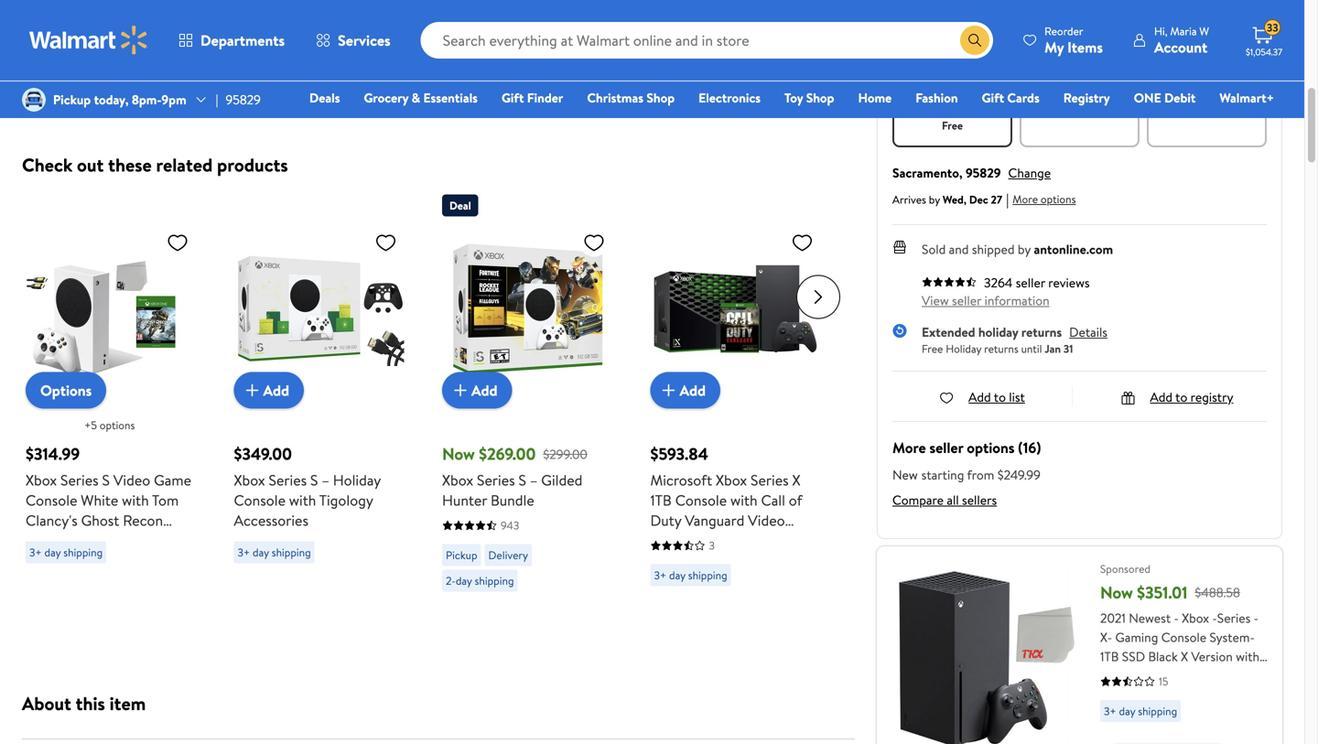 Task type: vqa. For each thing, say whether or not it's contained in the screenshot.
COMMUNICATIONS
no



Task type: locate. For each thing, give the bounding box(es) containing it.
1 horizontal spatial 1tb
[[1100, 647, 1119, 665]]

x inside $593.84 microsoft xbox series x 1tb console with call of duty vanguard video game bundle
[[792, 470, 801, 490]]

product group containing now $269.00
[[442, 187, 612, 640]]

0 vertical spatial 95829
[[226, 91, 261, 108]]

shipping arrives dec 27 free
[[918, 86, 987, 133]]

arrives down intent image for shipping
[[918, 103, 951, 118]]

xbox
[[26, 470, 57, 490], [234, 470, 265, 490], [442, 470, 473, 490], [716, 470, 747, 490], [1182, 609, 1209, 627]]

2 – from the left
[[530, 470, 538, 490]]

product group
[[26, 187, 196, 640], [234, 187, 404, 640], [442, 187, 612, 640], [650, 187, 821, 640]]

with left call
[[731, 490, 758, 510]]

with inside $314.99 xbox series s video game console white with tom clancy's ghost recon breakpoint bolt axtion bundle used
[[122, 490, 149, 510]]

shipping
[[928, 86, 977, 104]]

2021
[[1100, 609, 1126, 627]]

series down $314.99
[[60, 470, 99, 490]]

1 horizontal spatial pickup
[[446, 547, 477, 563]]

8pm-
[[132, 91, 161, 108]]

1 vertical spatial holiday
[[333, 470, 381, 490]]

0 vertical spatial free
[[942, 117, 963, 133]]

1 horizontal spatial gift
[[982, 89, 1004, 107]]

1 vertical spatial delivery
[[488, 547, 528, 563]]

pickup down 'intent image for pickup'
[[1061, 86, 1098, 104]]

item
[[110, 691, 146, 716]]

departments button
[[163, 18, 300, 62]]

how you'll get this item:
[[893, 13, 1066, 35]]

0 horizontal spatial game
[[154, 470, 191, 490]]

these
[[108, 152, 152, 178]]

| right the 9pm
[[216, 91, 218, 108]]

1 horizontal spatial –
[[530, 470, 538, 490]]

arrives down sacramento,
[[893, 192, 926, 207]]

day down disc
[[1119, 703, 1135, 719]]

deal
[[449, 198, 471, 213]]

|
[[216, 91, 218, 108], [1006, 189, 1009, 209]]

1 vertical spatial now
[[1100, 581, 1133, 604]]

0 horizontal spatial x
[[792, 470, 801, 490]]

how
[[893, 13, 925, 35]]

series down $349.00
[[269, 470, 307, 490]]

3+
[[29, 545, 42, 560], [238, 545, 250, 560], [654, 568, 667, 583], [1104, 703, 1116, 719]]

more up the new
[[893, 437, 926, 457]]

video left tom
[[113, 470, 150, 490]]

this right get
[[999, 13, 1025, 35]]

bundle down clancy's
[[26, 551, 69, 571]]

electronics
[[699, 89, 761, 107]]

x-
[[1100, 628, 1112, 646]]

more inside more seller options (16) new starting from $249.99 compare all sellers
[[893, 437, 926, 457]]

product group containing $593.84
[[650, 187, 821, 640]]

0 horizontal spatial add button
[[234, 372, 304, 409]]

0 horizontal spatial not
[[1049, 103, 1068, 118]]

available inside pickup not available
[[1070, 103, 1110, 118]]

1 horizontal spatial 27
[[991, 192, 1002, 207]]

by left wed,
[[929, 192, 940, 207]]

3+ day shipping down "drive"
[[1104, 703, 1177, 719]]

not right cards
[[1049, 103, 1068, 118]]

1 horizontal spatial now
[[1100, 581, 1133, 604]]

1 horizontal spatial shop
[[806, 89, 834, 107]]

gift cards
[[982, 89, 1040, 107]]

2 not from the left
[[1176, 103, 1195, 118]]

add up $593.84 at the bottom
[[680, 380, 706, 400]]

1 – from the left
[[322, 470, 330, 490]]

about
[[22, 691, 71, 716]]

arrives by wed, dec 27 | more options
[[893, 189, 1076, 209]]

1 horizontal spatial s
[[310, 470, 318, 490]]

with left tom
[[122, 490, 149, 510]]

grocery & essentials
[[364, 89, 478, 107]]

27 inside shipping arrives dec 27 free
[[976, 103, 987, 118]]

intent image for shipping image
[[938, 56, 967, 85]]

console up "breakpoint" on the left of the page
[[26, 490, 77, 510]]

0 vertical spatial now
[[442, 443, 475, 465]]

add up the $269.00
[[471, 380, 498, 400]]

3 add button from the left
[[650, 372, 721, 409]]

0 horizontal spatial –
[[322, 470, 330, 490]]

2 horizontal spatial -
[[1254, 609, 1259, 627]]

bundle inside $593.84 microsoft xbox series x 1tb console with call of duty vanguard video game bundle
[[691, 530, 735, 551]]

seller for information
[[952, 291, 982, 309]]

not for pickup
[[1049, 103, 1068, 118]]

options up from
[[967, 437, 1015, 457]]

2 horizontal spatial add button
[[650, 372, 721, 409]]

now up hunter
[[442, 443, 475, 465]]

add button
[[234, 372, 304, 409], [442, 372, 512, 409], [650, 372, 721, 409]]

delivery down intent image for delivery
[[1184, 86, 1230, 104]]

add button up the $269.00
[[442, 372, 512, 409]]

console up black
[[1161, 628, 1207, 646]]

0 horizontal spatial by
[[929, 192, 940, 207]]

1 horizontal spatial x
[[1181, 647, 1188, 665]]

- right newest
[[1174, 609, 1179, 627]]

2 gift from the left
[[982, 89, 1004, 107]]

95829 down departments
[[226, 91, 261, 108]]

sponsored now $351.01 $488.58 2021 newest - xbox -series - x- gaming console system- 1tb ssd black x version with disc drive
[[1100, 561, 1260, 685]]

seller down the "4.269 stars out of 5, based on 3264 seller reviews" element
[[952, 291, 982, 309]]

free inside extended holiday returns details free holiday returns until jan 31
[[922, 341, 943, 356]]

compare
[[893, 491, 944, 509]]

0 horizontal spatial options
[[100, 417, 135, 433]]

2 horizontal spatial pickup
[[1061, 86, 1098, 104]]

1 horizontal spatial not
[[1176, 103, 1195, 118]]

add button for $593.84
[[650, 372, 721, 409]]

0 horizontal spatial pickup
[[53, 91, 91, 108]]

+5 options
[[84, 417, 135, 433]]

2 to from the left
[[1176, 388, 1188, 406]]

console inside $593.84 microsoft xbox series x 1tb console with call of duty vanguard video game bundle
[[675, 490, 727, 510]]

add left registry
[[1150, 388, 1173, 406]]

s down the $269.00
[[519, 470, 526, 490]]

1 vertical spatial dec
[[969, 192, 988, 207]]

1 shop from the left
[[647, 89, 675, 107]]

available down 'intent image for pickup'
[[1070, 103, 1110, 118]]

bundle right duty
[[691, 530, 735, 551]]

0 horizontal spatial delivery
[[488, 547, 528, 563]]

not right 'one'
[[1176, 103, 1195, 118]]

free inside shipping arrives dec 27 free
[[942, 117, 963, 133]]

not for delivery
[[1176, 103, 1195, 118]]

| 95829
[[216, 91, 261, 108]]

0 vertical spatial this
[[999, 13, 1025, 35]]

day down accessories
[[253, 545, 269, 560]]

day down hunter
[[456, 573, 472, 589]]

0 horizontal spatial 95829
[[226, 91, 261, 108]]

hi,
[[1154, 23, 1168, 39]]

1 horizontal spatial game
[[650, 530, 688, 551]]

seller inside more seller options (16) new starting from $249.99 compare all sellers
[[930, 437, 963, 457]]

delivery inside delivery not available
[[1184, 86, 1230, 104]]

1 not from the left
[[1049, 103, 1068, 118]]

0 vertical spatial holiday
[[946, 341, 982, 356]]

add to registry
[[1150, 388, 1234, 406]]

console for $314.99
[[26, 490, 77, 510]]

add up $349.00
[[263, 380, 289, 400]]

pickup for today,
[[53, 91, 91, 108]]

console down $349.00
[[234, 490, 286, 510]]

 image
[[22, 88, 46, 112]]

1 horizontal spatial bundle
[[491, 490, 534, 510]]

27 left cards
[[976, 103, 987, 118]]

system-
[[1210, 628, 1255, 646]]

0 horizontal spatial s
[[102, 470, 110, 490]]

delivery for delivery not available
[[1184, 86, 1230, 104]]

1 available from the left
[[1070, 103, 1110, 118]]

0 horizontal spatial add to cart image
[[241, 379, 263, 401]]

1 vertical spatial more
[[893, 437, 926, 457]]

$314.99 xbox series s video game console white with tom clancy's ghost recon breakpoint bolt axtion bundle used
[[26, 443, 191, 571]]

products
[[217, 152, 288, 178]]

–
[[322, 470, 330, 490], [530, 470, 538, 490]]

more down change
[[1013, 191, 1038, 207]]

until
[[1021, 341, 1042, 356]]

$269.00
[[479, 443, 536, 465]]

3 s from the left
[[519, 470, 526, 490]]

with
[[122, 490, 149, 510], [289, 490, 316, 510], [731, 490, 758, 510], [1236, 647, 1260, 665]]

1 add to cart image from the left
[[241, 379, 263, 401]]

next image image
[[76, 95, 90, 109]]

holiday
[[946, 341, 982, 356], [333, 470, 381, 490]]

2 s from the left
[[310, 470, 318, 490]]

drive
[[1127, 667, 1158, 685]]

shop right christmas
[[647, 89, 675, 107]]

to left registry
[[1176, 388, 1188, 406]]

series down the $269.00
[[477, 470, 515, 490]]

reorder my items
[[1045, 23, 1103, 57]]

walmart image
[[29, 26, 148, 55]]

free down shipping
[[942, 117, 963, 133]]

1 vertical spatial game
[[650, 530, 688, 551]]

gilded
[[541, 470, 583, 490]]

pickup left today,
[[53, 91, 91, 108]]

to for registry
[[1176, 388, 1188, 406]]

0 horizontal spatial to
[[994, 388, 1006, 406]]

1 horizontal spatial more
[[1013, 191, 1038, 207]]

pickup for not
[[1061, 86, 1098, 104]]

toy shop link
[[776, 88, 843, 108]]

by right shipped
[[1018, 240, 1031, 258]]

game inside $314.99 xbox series s video game console white with tom clancy's ghost recon breakpoint bolt axtion bundle used
[[154, 470, 191, 490]]

0 horizontal spatial 1tb
[[650, 490, 672, 510]]

pickup today, 8pm-9pm
[[53, 91, 186, 108]]

s inside '$349.00 xbox series s – holiday console with tigology accessories'
[[310, 470, 318, 490]]

3+ down duty
[[654, 568, 667, 583]]

Walmart Site-Wide search field
[[421, 22, 993, 59]]

1 horizontal spatial options
[[967, 437, 1015, 457]]

add for second 'add to cart' image from right
[[471, 380, 498, 400]]

3+ day shipping down 3 on the right
[[654, 568, 727, 583]]

0 horizontal spatial 27
[[976, 103, 987, 118]]

4 product group from the left
[[650, 187, 821, 640]]

0 horizontal spatial |
[[216, 91, 218, 108]]

video
[[113, 470, 150, 490], [748, 510, 785, 530]]

x right black
[[1181, 647, 1188, 665]]

s inside $314.99 xbox series s video game console white with tom clancy's ghost recon breakpoint bolt axtion bundle used
[[102, 470, 110, 490]]

0 horizontal spatial holiday
[[333, 470, 381, 490]]

shipping down accessories
[[272, 545, 311, 560]]

s left tigology
[[310, 470, 318, 490]]

0 vertical spatial dec
[[954, 103, 973, 118]]

0 horizontal spatial bundle
[[26, 551, 69, 571]]

1 gift from the left
[[502, 89, 524, 107]]

x right call
[[792, 470, 801, 490]]

free for extended
[[922, 341, 943, 356]]

cards
[[1007, 89, 1040, 107]]

get
[[971, 13, 995, 35]]

0 horizontal spatial available
[[1070, 103, 1110, 118]]

one debit link
[[1126, 88, 1204, 108]]

details button
[[1069, 323, 1108, 341]]

0 vertical spatial delivery
[[1184, 86, 1230, 104]]

2 product group from the left
[[234, 187, 404, 640]]

newest
[[1129, 609, 1171, 627]]

1tb up disc
[[1100, 647, 1119, 665]]

add left 'list'
[[969, 388, 991, 406]]

add
[[263, 380, 289, 400], [471, 380, 498, 400], [680, 380, 706, 400], [969, 388, 991, 406], [1150, 388, 1173, 406]]

delivery
[[1184, 86, 1230, 104], [488, 547, 528, 563]]

0 vertical spatial x
[[792, 470, 801, 490]]

christmas
[[587, 89, 644, 107]]

2-
[[446, 573, 456, 589]]

4.269 stars out of 5, based on 3264 seller reviews element
[[922, 276, 977, 287]]

gift finder
[[502, 89, 563, 107]]

1 horizontal spatial by
[[1018, 240, 1031, 258]]

xbox series s – holiday console with tigology accessories image
[[234, 224, 404, 394]]

microsoft xbox series x 1tb console with call of duty vanguard video game bundle image
[[650, 224, 821, 394]]

1 s from the left
[[102, 470, 110, 490]]

3+ down disc
[[1104, 703, 1116, 719]]

1 vertical spatial arrives
[[893, 192, 926, 207]]

1tb down $593.84 at the bottom
[[650, 490, 672, 510]]

1 horizontal spatial add button
[[442, 372, 512, 409]]

reviews
[[1048, 273, 1090, 291]]

now down sponsored
[[1100, 581, 1133, 604]]

new
[[893, 466, 918, 484]]

0 vertical spatial more
[[1013, 191, 1038, 207]]

console up 3 on the right
[[675, 490, 727, 510]]

3+ down accessories
[[238, 545, 250, 560]]

pickup up 2-
[[446, 547, 477, 563]]

series
[[60, 470, 99, 490], [269, 470, 307, 490], [477, 470, 515, 490], [751, 470, 789, 490], [1217, 609, 1251, 627]]

series left of
[[751, 470, 789, 490]]

s for $349.00
[[310, 470, 318, 490]]

0 horizontal spatial now
[[442, 443, 475, 465]]

now $269.00 $299.00 xbox series s – gilded hunter bundle
[[442, 443, 588, 510]]

options
[[1041, 191, 1076, 207], [100, 417, 135, 433], [967, 437, 1015, 457]]

1 vertical spatial this
[[76, 691, 105, 716]]

available right debit
[[1197, 103, 1238, 118]]

options right +5
[[100, 417, 135, 433]]

31
[[1064, 341, 1073, 356]]

departments
[[200, 30, 285, 50]]

video inside $314.99 xbox series s video game console white with tom clancy's ghost recon breakpoint bolt axtion bundle used
[[113, 470, 150, 490]]

1 add button from the left
[[234, 372, 304, 409]]

s up ghost on the left bottom of page
[[102, 470, 110, 490]]

extended
[[922, 323, 975, 341]]

bundle inside $314.99 xbox series s video game console white with tom clancy's ghost recon breakpoint bolt axtion bundle used
[[26, 551, 69, 571]]

1 vertical spatial 95829
[[966, 164, 1001, 181]]

- down $488.58
[[1212, 609, 1217, 627]]

series up 'system-' at right bottom
[[1217, 609, 1251, 627]]

– inside '$349.00 xbox series s – holiday console with tigology accessories'
[[322, 470, 330, 490]]

xbox series s video game console white with tom clancy's ghost recon breakpoint bolt axtion bundle used image
[[26, 224, 196, 394]]

dec inside shipping arrives dec 27 free
[[954, 103, 973, 118]]

bundle up 943
[[491, 490, 534, 510]]

1 product group from the left
[[26, 187, 196, 640]]

1 horizontal spatial delivery
[[1184, 86, 1230, 104]]

2 shop from the left
[[806, 89, 834, 107]]

0 horizontal spatial more
[[893, 437, 926, 457]]

add to cart image
[[241, 379, 263, 401], [449, 379, 471, 401], [658, 379, 680, 401]]

options link
[[26, 372, 106, 409]]

0 vertical spatial by
[[929, 192, 940, 207]]

items
[[1067, 37, 1103, 57]]

0 vertical spatial 1tb
[[650, 490, 672, 510]]

1 vertical spatial x
[[1181, 647, 1188, 665]]

1 horizontal spatial video
[[748, 510, 785, 530]]

product group containing $314.99
[[26, 187, 196, 640]]

0 vertical spatial |
[[216, 91, 218, 108]]

3 product group from the left
[[442, 187, 612, 640]]

dec down intent image for shipping
[[954, 103, 973, 118]]

2 vertical spatial options
[[967, 437, 1015, 457]]

delivery not available
[[1176, 86, 1238, 118]]

1 horizontal spatial available
[[1197, 103, 1238, 118]]

0 vertical spatial video
[[113, 470, 150, 490]]

bundle
[[491, 490, 534, 510], [691, 530, 735, 551], [26, 551, 69, 571]]

3 add to cart image from the left
[[658, 379, 680, 401]]

holiday
[[979, 323, 1018, 341]]

shipping right 2-
[[475, 573, 514, 589]]

0 horizontal spatial -
[[1174, 609, 1179, 627]]

dec right wed,
[[969, 192, 988, 207]]

| down change
[[1006, 189, 1009, 209]]

0 horizontal spatial video
[[113, 470, 150, 490]]

available inside delivery not available
[[1197, 103, 1238, 118]]

with left tigology
[[289, 490, 316, 510]]

gift left finder
[[502, 89, 524, 107]]

s
[[102, 470, 110, 490], [310, 470, 318, 490], [519, 470, 526, 490]]

3264
[[984, 273, 1013, 291]]

xbox inside '$349.00 xbox series s – holiday console with tigology accessories'
[[234, 470, 265, 490]]

of
[[789, 490, 802, 510]]

2 available from the left
[[1197, 103, 1238, 118]]

options down change
[[1041, 191, 1076, 207]]

2 horizontal spatial s
[[519, 470, 526, 490]]

seller for options
[[930, 437, 963, 457]]

xbox inside $314.99 xbox series s video game console white with tom clancy's ghost recon breakpoint bolt axtion bundle used
[[26, 470, 57, 490]]

1 horizontal spatial holiday
[[946, 341, 982, 356]]

seller
[[1016, 273, 1045, 291], [952, 291, 982, 309], [930, 437, 963, 457]]

game up recon
[[154, 470, 191, 490]]

console inside $314.99 xbox series s video game console white with tom clancy's ghost recon breakpoint bolt axtion bundle used
[[26, 490, 77, 510]]

1 vertical spatial 1tb
[[1100, 647, 1119, 665]]

now inside the sponsored now $351.01 $488.58 2021 newest - xbox -series - x- gaming console system- 1tb ssd black x version with disc drive
[[1100, 581, 1133, 604]]

1 to from the left
[[994, 388, 1006, 406]]

to left 'list'
[[994, 388, 1006, 406]]

gift left cards
[[982, 89, 1004, 107]]

tom
[[152, 490, 179, 510]]

2 horizontal spatial bundle
[[691, 530, 735, 551]]

day down duty
[[669, 568, 685, 583]]

seller up the starting
[[930, 437, 963, 457]]

0 vertical spatial options
[[1041, 191, 1076, 207]]

xbox inside the sponsored now $351.01 $488.58 2021 newest - xbox -series - x- gaming console system- 1tb ssd black x version with disc drive
[[1182, 609, 1209, 627]]

0 horizontal spatial shop
[[647, 89, 675, 107]]

0 horizontal spatial gift
[[502, 89, 524, 107]]

1 horizontal spatial to
[[1176, 388, 1188, 406]]

maria
[[1170, 23, 1197, 39]]

not inside delivery not available
[[1176, 103, 1195, 118]]

1 vertical spatial 27
[[991, 192, 1002, 207]]

s inside now $269.00 $299.00 xbox series s – gilded hunter bundle
[[519, 470, 526, 490]]

holiday inside '$349.00 xbox series s – holiday console with tigology accessories'
[[333, 470, 381, 490]]

christmas shop link
[[579, 88, 683, 108]]

1 vertical spatial free
[[922, 341, 943, 356]]

tigology
[[319, 490, 373, 510]]

xbox inside $593.84 microsoft xbox series x 1tb console with call of duty vanguard video game bundle
[[716, 470, 747, 490]]

console
[[26, 490, 77, 510], [234, 490, 286, 510], [675, 490, 727, 510], [1161, 628, 1207, 646]]

returns left 31
[[1022, 323, 1062, 341]]

2 horizontal spatial add to cart image
[[658, 379, 680, 401]]

add button up $349.00
[[234, 372, 304, 409]]

xbox series s – gilded hunter bundle image
[[442, 224, 612, 394]]

video left of
[[748, 510, 785, 530]]

- up 'system-' at right bottom
[[1254, 609, 1259, 627]]

1 vertical spatial video
[[748, 510, 785, 530]]

game left 3 on the right
[[650, 530, 688, 551]]

1 horizontal spatial -
[[1212, 609, 1217, 627]]

returns left until
[[984, 341, 1019, 356]]

0 vertical spatial arrives
[[918, 103, 951, 118]]

electronics link
[[690, 88, 769, 108]]

1 horizontal spatial add to cart image
[[449, 379, 471, 401]]

pickup inside pickup not available
[[1061, 86, 1098, 104]]

0 vertical spatial game
[[154, 470, 191, 490]]

2 add to cart image from the left
[[449, 379, 471, 401]]

with down 'system-' at right bottom
[[1236, 647, 1260, 665]]

this left item
[[76, 691, 105, 716]]

free down view at the top
[[922, 341, 943, 356]]

not inside pickup not available
[[1049, 103, 1068, 118]]

seller right 3264
[[1016, 273, 1045, 291]]

95829 up arrives by wed, dec 27 | more options
[[966, 164, 1001, 181]]

add button up $593.84 at the bottom
[[650, 372, 721, 409]]

walmart+
[[1220, 89, 1274, 107]]

delivery down 943
[[488, 547, 528, 563]]

holiday inside extended holiday returns details free holiday returns until jan 31
[[946, 341, 982, 356]]

shop right toy at top
[[806, 89, 834, 107]]

add button for $349.00
[[234, 372, 304, 409]]

toy
[[785, 89, 803, 107]]

1 horizontal spatial 95829
[[966, 164, 1001, 181]]

services
[[338, 30, 391, 50]]

shipping down 15
[[1138, 703, 1177, 719]]

0 vertical spatial 27
[[976, 103, 987, 118]]

2 horizontal spatial options
[[1041, 191, 1076, 207]]

console inside '$349.00 xbox series s – holiday console with tigology accessories'
[[234, 490, 286, 510]]

27 down sacramento, 95829 change
[[991, 192, 1002, 207]]

1 vertical spatial |
[[1006, 189, 1009, 209]]



Task type: describe. For each thing, give the bounding box(es) containing it.
finder
[[527, 89, 563, 107]]

$488.58
[[1195, 584, 1240, 601]]

starting
[[922, 466, 964, 484]]

game inside $593.84 microsoft xbox series x 1tb console with call of duty vanguard video game bundle
[[650, 530, 688, 551]]

holiday for $349.00
[[333, 470, 381, 490]]

with inside '$349.00 xbox series s – holiday console with tigology accessories'
[[289, 490, 316, 510]]

add for $349.00 'add to cart' image
[[263, 380, 289, 400]]

console for $593.84
[[675, 490, 727, 510]]

today,
[[94, 91, 129, 108]]

arrives inside arrives by wed, dec 27 | more options
[[893, 192, 926, 207]]

information
[[985, 291, 1050, 309]]

available for delivery
[[1197, 103, 1238, 118]]

list
[[1009, 388, 1025, 406]]

arrives inside shipping arrives dec 27 free
[[918, 103, 951, 118]]

3+ day shipping down accessories
[[238, 545, 311, 560]]

now inside now $269.00 $299.00 xbox series s – gilded hunter bundle
[[442, 443, 475, 465]]

Search search field
[[421, 22, 993, 59]]

series inside now $269.00 $299.00 xbox series s – gilded hunter bundle
[[477, 470, 515, 490]]

x inside the sponsored now $351.01 $488.58 2021 newest - xbox -series - x- gaming console system- 1tb ssd black x version with disc drive
[[1181, 647, 1188, 665]]

series inside $314.99 xbox series s video game console white with tom clancy's ghost recon breakpoint bolt axtion bundle used
[[60, 470, 99, 490]]

sacramento,
[[893, 164, 963, 181]]

product group containing $349.00
[[234, 187, 404, 640]]

account
[[1154, 37, 1208, 57]]

add to favorites list, xbox series s video game console white with tom clancy's ghost recon breakpoint bolt axtion bundle used image
[[167, 231, 189, 254]]

jan
[[1045, 341, 1061, 356]]

1 horizontal spatial returns
[[1022, 323, 1062, 341]]

and
[[949, 240, 969, 258]]

one debit
[[1134, 89, 1196, 107]]

1 vertical spatial options
[[100, 417, 135, 433]]

ssd
[[1122, 647, 1145, 665]]

1 vertical spatial by
[[1018, 240, 1031, 258]]

view seller information
[[922, 291, 1050, 309]]

with inside the sponsored now $351.01 $488.58 2021 newest - xbox -series - x- gaming console system- 1tb ssd black x version with disc drive
[[1236, 647, 1260, 665]]

shop for christmas shop
[[647, 89, 675, 107]]

95829 for |
[[226, 91, 261, 108]]

add for 'add to cart' image associated with $593.84
[[680, 380, 706, 400]]

27 inside arrives by wed, dec 27 | more options
[[991, 192, 1002, 207]]

– inside now $269.00 $299.00 xbox series s – gilded hunter bundle
[[530, 470, 538, 490]]

fashion link
[[907, 88, 966, 108]]

grocery & essentials link
[[356, 88, 486, 108]]

compare all sellers button
[[893, 491, 997, 509]]

change
[[1008, 164, 1051, 181]]

gift finder link
[[493, 88, 572, 108]]

check out these related products
[[22, 152, 288, 178]]

accessories
[[234, 510, 308, 530]]

console for $349.00
[[234, 490, 286, 510]]

deals
[[309, 89, 340, 107]]

breakpoint
[[26, 530, 95, 551]]

options
[[40, 380, 92, 400]]

gift for gift cards
[[982, 89, 1004, 107]]

search icon image
[[968, 33, 982, 48]]

gift cards link
[[974, 88, 1048, 108]]

2 - from the left
[[1212, 609, 1217, 627]]

day down clancy's
[[44, 545, 61, 560]]

wed,
[[943, 192, 967, 207]]

+5
[[84, 417, 97, 433]]

943
[[501, 518, 519, 533]]

3 - from the left
[[1254, 609, 1259, 627]]

details
[[1069, 323, 1108, 341]]

out
[[77, 152, 104, 178]]

to for list
[[994, 388, 1006, 406]]

bundle inside now $269.00 $299.00 xbox series s – gilded hunter bundle
[[491, 490, 534, 510]]

1 horizontal spatial |
[[1006, 189, 1009, 209]]

day inside now $351.01 group
[[1119, 703, 1135, 719]]

add to favorites list, xbox series s – gilded hunter bundle image
[[583, 231, 605, 254]]

free for shipping
[[942, 117, 963, 133]]

antonline.com
[[1034, 240, 1113, 258]]

recon
[[123, 510, 163, 530]]

add to registry button
[[1121, 388, 1234, 406]]

one
[[1134, 89, 1161, 107]]

3+ day shipping down clancy's
[[29, 545, 103, 560]]

used
[[73, 551, 105, 571]]

call
[[761, 490, 785, 510]]

xbox inside now $269.00 $299.00 xbox series s – gilded hunter bundle
[[442, 470, 473, 490]]

0 horizontal spatial this
[[76, 691, 105, 716]]

add to favorites list, xbox series s – holiday console with tigology accessories image
[[375, 231, 397, 254]]

1 - from the left
[[1174, 609, 1179, 627]]

clancy's
[[26, 510, 78, 530]]

next slide for check out these related products list image
[[796, 275, 840, 319]]

series inside the sponsored now $351.01 $488.58 2021 newest - xbox -series - x- gaming console system- 1tb ssd black x version with disc drive
[[1217, 609, 1251, 627]]

$249.99
[[998, 466, 1041, 484]]

seller for reviews
[[1016, 273, 1045, 291]]

intent image for pickup image
[[1065, 56, 1094, 85]]

debit
[[1165, 89, 1196, 107]]

33
[[1267, 20, 1279, 35]]

by inside arrives by wed, dec 27 | more options
[[929, 192, 940, 207]]

sponsored
[[1100, 561, 1151, 576]]

extended holiday returns details free holiday returns until jan 31
[[922, 323, 1108, 356]]

95829 for sacramento,
[[966, 164, 1001, 181]]

now $351.01 group
[[877, 546, 1283, 744]]

shipping down 3 on the right
[[688, 568, 727, 583]]

xbox series s starter bundle including 3 months of game pass ultimate - image 5 of 9 image
[[31, 0, 138, 78]]

2-day shipping
[[446, 573, 514, 589]]

home
[[858, 89, 892, 107]]

options inside more seller options (16) new starting from $249.99 compare all sellers
[[967, 437, 1015, 457]]

series inside $593.84 microsoft xbox series x 1tb console with call of duty vanguard video game bundle
[[751, 470, 789, 490]]

with inside $593.84 microsoft xbox series x 1tb console with call of duty vanguard video game bundle
[[731, 490, 758, 510]]

add to favorites list, microsoft xbox series x 1tb console with call of duty vanguard video game bundle image
[[791, 231, 813, 254]]

white
[[81, 490, 118, 510]]

s for $314.99
[[102, 470, 110, 490]]

video inside $593.84 microsoft xbox series x 1tb console with call of duty vanguard video game bundle
[[748, 510, 785, 530]]

shop for toy shop
[[806, 89, 834, 107]]

more inside arrives by wed, dec 27 | more options
[[1013, 191, 1038, 207]]

registry link
[[1055, 88, 1118, 108]]

my
[[1045, 37, 1064, 57]]

gift for gift finder
[[502, 89, 524, 107]]

microsoft
[[650, 470, 712, 490]]

from
[[967, 466, 994, 484]]

change button
[[1008, 164, 1051, 181]]

more options button
[[1013, 191, 1076, 207]]

3
[[709, 538, 715, 553]]

fashion
[[916, 89, 958, 107]]

w
[[1200, 23, 1209, 39]]

duty
[[650, 510, 681, 530]]

available for pickup
[[1070, 103, 1110, 118]]

2 add button from the left
[[442, 372, 512, 409]]

$349.00 xbox series s – holiday console with tigology accessories
[[234, 443, 381, 530]]

reorder
[[1045, 23, 1083, 39]]

3+ down clancy's
[[29, 545, 42, 560]]

sacramento, 95829 change
[[893, 164, 1051, 181]]

3264 seller reviews
[[984, 273, 1090, 291]]

holiday for extended
[[946, 341, 982, 356]]

2021 newest - xbox -series -x- gaming console system- 1tb ssd black x version with disc drive image
[[892, 561, 1086, 744]]

15
[[1159, 674, 1168, 689]]

0 horizontal spatial returns
[[984, 341, 1019, 356]]

add to cart image for $593.84
[[658, 379, 680, 401]]

shipping down ghost on the left bottom of page
[[63, 545, 103, 560]]

dec inside arrives by wed, dec 27 | more options
[[969, 192, 988, 207]]

grocery
[[364, 89, 409, 107]]

shipping inside now $351.01 group
[[1138, 703, 1177, 719]]

delivery for delivery
[[488, 547, 528, 563]]

intent image for delivery image
[[1192, 56, 1222, 85]]

black
[[1148, 647, 1178, 665]]

$299.00
[[543, 445, 588, 463]]

$1,054.37
[[1246, 46, 1283, 58]]

3+ day shipping inside now $351.01 group
[[1104, 703, 1177, 719]]

about this item
[[22, 691, 146, 716]]

add to list
[[969, 388, 1025, 406]]

related
[[156, 152, 213, 178]]

view
[[922, 291, 949, 309]]

3+ inside now $351.01 group
[[1104, 703, 1116, 719]]

1tb inside the sponsored now $351.01 $488.58 2021 newest - xbox -series - x- gaming console system- 1tb ssd black x version with disc drive
[[1100, 647, 1119, 665]]

1tb inside $593.84 microsoft xbox series x 1tb console with call of duty vanguard video game bundle
[[650, 490, 672, 510]]

ghost
[[81, 510, 119, 530]]

series inside '$349.00 xbox series s – holiday console with tigology accessories'
[[269, 470, 307, 490]]

add to cart image for $349.00
[[241, 379, 263, 401]]

options inside arrives by wed, dec 27 | more options
[[1041, 191, 1076, 207]]

toy shop
[[785, 89, 834, 107]]

version
[[1191, 647, 1233, 665]]

(16)
[[1018, 437, 1041, 457]]

shipped
[[972, 240, 1015, 258]]

1 horizontal spatial this
[[999, 13, 1025, 35]]

$593.84 microsoft xbox series x 1tb console with call of duty vanguard video game bundle
[[650, 443, 802, 551]]

console inside the sponsored now $351.01 $488.58 2021 newest - xbox -series - x- gaming console system- 1tb ssd black x version with disc drive
[[1161, 628, 1207, 646]]

axtion
[[137, 530, 190, 551]]

sellers
[[962, 491, 997, 509]]

disc
[[1100, 667, 1124, 685]]



